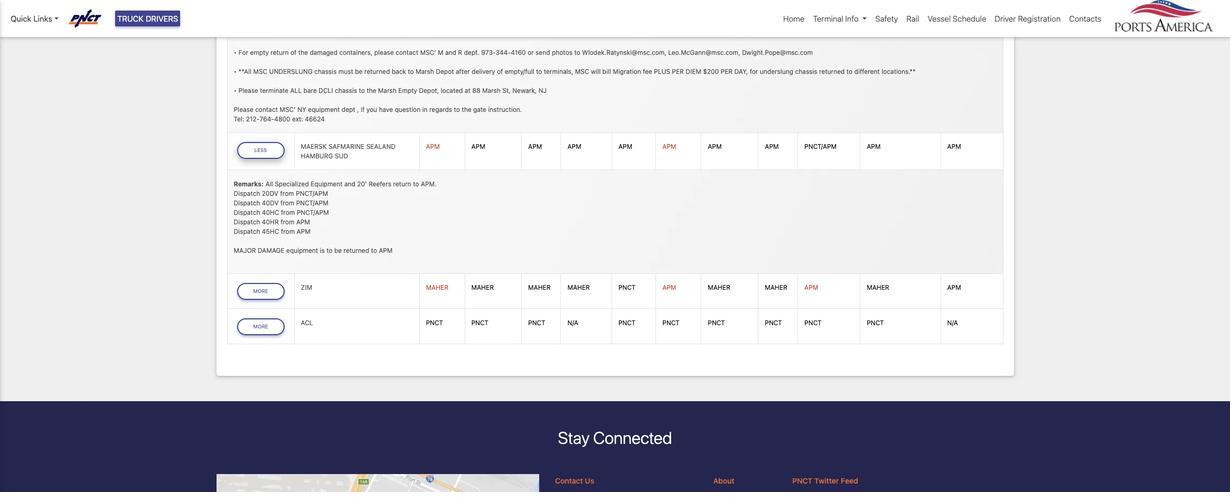 Task type: vqa. For each thing, say whether or not it's contained in the screenshot.


Task type: describe. For each thing, give the bounding box(es) containing it.
regards
[[430, 105, 452, 113]]

must
[[339, 67, 353, 75]]

chassis right underslung
[[796, 67, 818, 75]]

truck
[[117, 14, 144, 23]]

msc-
[[294, 29, 311, 37]]

5 maher from the left
[[708, 284, 731, 292]]

1 horizontal spatial be
[[355, 67, 363, 75]]

st,
[[503, 86, 511, 94]]

underslung
[[269, 67, 313, 75]]

empty
[[250, 48, 269, 56]]

764-
[[260, 115, 274, 123]]

shipments**
[[544, 29, 581, 37]]

home
[[784, 14, 805, 23]]

home link
[[780, 8, 809, 29]]

2 n/a from the left
[[948, 319, 959, 327]]

stay connected
[[558, 428, 672, 448]]

rail
[[907, 14, 920, 23]]

migration
[[613, 67, 641, 75]]

question
[[395, 105, 421, 113]]

truck drivers link
[[115, 11, 180, 27]]

bill
[[603, 67, 611, 75]]

1 dispatch from the top
[[234, 190, 260, 198]]

gate
[[473, 105, 487, 113]]

contact
[[556, 477, 583, 486]]

us
[[585, 477, 595, 486]]

terminal info
[[814, 14, 859, 23]]

nj
[[539, 86, 547, 94]]

containers,
[[340, 48, 373, 56]]

maersk safmarine sealand hamburg sud
[[301, 143, 396, 160]]

contacts link
[[1066, 8, 1106, 29]]

please for terminate
[[239, 86, 258, 94]]

• please terminate all bare dcli chassis to the marsh empty depot, located at 88 marsh st, newark, nj
[[234, 86, 547, 94]]

chassis down "must"
[[335, 86, 357, 94]]

drivers
[[146, 14, 178, 23]]

safety
[[876, 14, 899, 23]]

pnct twitter feed
[[793, 477, 859, 486]]

sud
[[335, 152, 348, 160]]

0 horizontal spatial marsh
[[378, 86, 397, 94]]

damaged
[[310, 48, 338, 56]]

2 per from the left
[[721, 67, 733, 75]]

m
[[438, 48, 444, 56]]

ny
[[298, 105, 306, 113]]

with
[[280, 29, 292, 37]]

2 dispatch from the top
[[234, 199, 260, 207]]

more for acl
[[253, 324, 268, 330]]

40dv
[[262, 199, 279, 207]]

remarks:
[[234, 180, 264, 188]]

sending
[[422, 29, 445, 37]]

remarks: all specialized equipment and 20' reefers return to apm. dispatch 20dv from pnct/apm dispatch 40dv from pnct/apm dispatch 40hc from pnct/apm dispatch 40hr from apm dispatch 45hc from apm
[[234, 180, 437, 236]]

212-
[[246, 115, 260, 123]]

**all
[[239, 67, 252, 75]]

• for • please check with msc-eqc for the gen-set availability prior sending drivers to terminal for the reefer shipments**
[[234, 29, 237, 37]]

the left gen-
[[336, 29, 346, 37]]

back
[[392, 67, 406, 75]]

empty/full
[[505, 67, 535, 75]]

5 dispatch from the top
[[234, 228, 260, 236]]

major damage equipment is to be returned to apm
[[234, 247, 393, 255]]

please
[[375, 48, 394, 56]]

1 maher from the left
[[426, 284, 449, 292]]

is
[[320, 247, 325, 255]]

acl
[[301, 319, 313, 327]]

20dv
[[262, 190, 279, 198]]

have
[[379, 105, 393, 113]]

returned right is
[[344, 247, 369, 255]]

from down specialized at the left top of page
[[280, 190, 294, 198]]

46624
[[305, 115, 325, 123]]

eqc
[[311, 29, 324, 37]]

2 msc from the left
[[575, 67, 590, 75]]

from right "45hc"
[[281, 228, 295, 236]]

underslung
[[760, 67, 794, 75]]

vessel
[[928, 14, 951, 23]]

1 horizontal spatial marsh
[[416, 67, 434, 75]]

schedule
[[953, 14, 987, 23]]

you
[[367, 105, 377, 113]]

0 horizontal spatial of
[[291, 48, 297, 56]]

return inside remarks: all specialized equipment and 20' reefers return to apm. dispatch 20dv from pnct/apm dispatch 40dv from pnct/apm dispatch 40hc from pnct/apm dispatch 40hr from apm dispatch 45hc from apm
[[393, 180, 411, 188]]

stay
[[558, 428, 590, 448]]

more for zim
[[253, 289, 268, 294]]

empty
[[399, 86, 417, 94]]

• please check with msc-eqc for the gen-set availability prior sending drivers to terminal for the reefer shipments**
[[234, 29, 581, 37]]

newark,
[[513, 86, 537, 94]]

please inside please contact msc' ny equipment dept , if you have question in regards to the gate instruction. tel: 212-764-4800 ext: 46624
[[234, 105, 254, 113]]

4160
[[511, 48, 526, 56]]

will
[[591, 67, 601, 75]]

4 dispatch from the top
[[234, 218, 260, 226]]

day,
[[735, 67, 749, 75]]

at
[[465, 86, 471, 94]]

prior
[[406, 29, 420, 37]]

returned left different
[[820, 67, 845, 75]]

set
[[362, 29, 371, 37]]

check
[[260, 29, 278, 37]]

safmarine
[[329, 143, 365, 151]]

maersk
[[301, 143, 327, 151]]

from right 40hc
[[281, 209, 295, 217]]

7 maher from the left
[[867, 284, 890, 292]]

terminals,
[[544, 67, 574, 75]]

1 horizontal spatial msc'
[[420, 48, 436, 56]]

or
[[528, 48, 534, 56]]

terminal
[[814, 14, 844, 23]]

less
[[254, 147, 267, 153]]

0 horizontal spatial return
[[271, 48, 289, 56]]

and inside remarks: all specialized equipment and 20' reefers return to apm. dispatch 20dv from pnct/apm dispatch 40dv from pnct/apm dispatch 40hc from pnct/apm dispatch 40hr from apm dispatch 45hc from apm
[[345, 180, 356, 188]]

major
[[234, 247, 256, 255]]

quick links
[[11, 14, 52, 23]]

1 n/a from the left
[[568, 319, 579, 327]]

specialized
[[275, 180, 309, 188]]

3 dispatch from the top
[[234, 209, 260, 217]]

1 horizontal spatial and
[[445, 48, 457, 56]]



Task type: locate. For each thing, give the bounding box(es) containing it.
2 more from the top
[[253, 324, 268, 330]]

please
[[239, 29, 258, 37], [239, 86, 258, 94], [234, 105, 254, 113]]

zim
[[301, 284, 312, 292]]

vessel schedule
[[928, 14, 987, 23]]

1 per from the left
[[672, 67, 684, 75]]

• left for
[[234, 48, 237, 56]]

0 horizontal spatial msc'
[[280, 105, 296, 113]]

dept.
[[464, 48, 480, 56]]

equipment
[[311, 180, 343, 188]]

0 vertical spatial msc'
[[420, 48, 436, 56]]

equipment up 46624
[[308, 105, 340, 113]]

to inside remarks: all specialized equipment and 20' reefers return to apm. dispatch 20dv from pnct/apm dispatch 40dv from pnct/apm dispatch 40hc from pnct/apm dispatch 40hr from apm dispatch 45hc from apm
[[413, 180, 419, 188]]

please for check
[[239, 29, 258, 37]]

msc left will
[[575, 67, 590, 75]]

2 • from the top
[[234, 48, 237, 56]]

2 maher from the left
[[472, 284, 494, 292]]

depot,
[[419, 86, 439, 94]]

terminate
[[260, 86, 289, 94]]

1 horizontal spatial of
[[497, 67, 503, 75]]

to inside please contact msc' ny equipment dept , if you have question in regards to the gate instruction. tel: 212-764-4800 ext: 46624
[[454, 105, 460, 113]]

dept
[[342, 105, 356, 113]]

equipment left is
[[286, 247, 318, 255]]

in
[[423, 105, 428, 113]]

1 vertical spatial more
[[253, 324, 268, 330]]

more left acl
[[253, 324, 268, 330]]

more button
[[237, 283, 285, 300], [237, 319, 285, 335]]

plus
[[654, 67, 671, 75]]

from
[[280, 190, 294, 198], [281, 199, 295, 207], [281, 209, 295, 217], [281, 218, 295, 226], [281, 228, 295, 236]]

contact down • please check with msc-eqc for the gen-set availability prior sending drivers to terminal for the reefer shipments**
[[396, 48, 419, 56]]

2 horizontal spatial marsh
[[482, 86, 501, 94]]

marsh up have
[[378, 86, 397, 94]]

contact inside please contact msc' ny equipment dept , if you have question in regards to the gate instruction. tel: 212-764-4800 ext: 46624
[[255, 105, 278, 113]]

photos
[[552, 48, 573, 56]]

1 horizontal spatial msc
[[575, 67, 590, 75]]

0 vertical spatial more
[[253, 289, 268, 294]]

returned down please at the left top
[[365, 67, 390, 75]]

1 horizontal spatial return
[[393, 180, 411, 188]]

returned
[[365, 67, 390, 75], [820, 67, 845, 75], [344, 247, 369, 255]]

1 horizontal spatial for
[[503, 29, 512, 37]]

0 horizontal spatial n/a
[[568, 319, 579, 327]]

msc' inside please contact msc' ny equipment dept , if you have question in regards to the gate instruction. tel: 212-764-4800 ext: 46624
[[280, 105, 296, 113]]

4 maher from the left
[[568, 284, 590, 292]]

the inside please contact msc' ny equipment dept , if you have question in regards to the gate instruction. tel: 212-764-4800 ext: 46624
[[462, 105, 472, 113]]

bare
[[304, 86, 317, 94]]

availability
[[373, 29, 404, 37]]

contact up 764-
[[255, 105, 278, 113]]

• up the tel:
[[234, 86, 237, 94]]

1 vertical spatial more button
[[237, 319, 285, 335]]

chassis
[[315, 67, 337, 75], [796, 67, 818, 75], [335, 86, 357, 94]]

less button
[[237, 142, 285, 159]]

$200
[[704, 67, 719, 75]]

0 horizontal spatial be
[[334, 247, 342, 255]]

3 • from the top
[[234, 67, 237, 75]]

and left "20'"
[[345, 180, 356, 188]]

apm
[[426, 143, 440, 151], [472, 143, 486, 151], [529, 143, 542, 151], [568, 143, 582, 151], [619, 143, 633, 151], [663, 143, 677, 151], [708, 143, 722, 151], [765, 143, 779, 151], [867, 143, 881, 151], [948, 143, 962, 151], [296, 218, 310, 226], [297, 228, 311, 236], [379, 247, 393, 255], [663, 284, 677, 292], [805, 284, 819, 292], [948, 284, 962, 292]]

from right 40dv
[[281, 199, 295, 207]]

for right the eqc
[[326, 29, 335, 37]]

4800
[[274, 115, 290, 123]]

1 vertical spatial msc'
[[280, 105, 296, 113]]

0 vertical spatial and
[[445, 48, 457, 56]]

6 maher from the left
[[765, 284, 788, 292]]

1 vertical spatial return
[[393, 180, 411, 188]]

msc
[[253, 67, 268, 75], [575, 67, 590, 75]]

to
[[469, 29, 476, 37], [575, 48, 581, 56], [408, 67, 414, 75], [536, 67, 542, 75], [847, 67, 853, 75], [359, 86, 365, 94], [454, 105, 460, 113], [413, 180, 419, 188], [327, 247, 333, 255], [371, 247, 377, 255]]

fee
[[643, 67, 653, 75]]

twitter
[[815, 477, 839, 486]]

more button down damage
[[237, 283, 285, 300]]

1 vertical spatial contact
[[255, 105, 278, 113]]

hamburg
[[301, 152, 333, 160]]

973-
[[482, 48, 496, 56]]

1 vertical spatial be
[[334, 247, 342, 255]]

instruction.
[[489, 105, 522, 113]]

marsh up depot, at the top
[[416, 67, 434, 75]]

depot
[[436, 67, 454, 75]]

1 • from the top
[[234, 29, 237, 37]]

equipment
[[308, 105, 340, 113], [286, 247, 318, 255]]

return
[[271, 48, 289, 56], [393, 180, 411, 188]]

please up the tel:
[[234, 105, 254, 113]]

1 vertical spatial of
[[497, 67, 503, 75]]

0 vertical spatial please
[[239, 29, 258, 37]]

2 more button from the top
[[237, 319, 285, 335]]

contacts
[[1070, 14, 1102, 23]]

please up for
[[239, 29, 258, 37]]

from right 40hr
[[281, 218, 295, 226]]

terminal
[[477, 29, 502, 37]]

of right delivery at the left
[[497, 67, 503, 75]]

0 horizontal spatial and
[[345, 180, 356, 188]]

marsh right 88 in the left of the page
[[482, 86, 501, 94]]

2 horizontal spatial for
[[750, 67, 759, 75]]

the up the you
[[367, 86, 377, 94]]

equipment inside please contact msc' ny equipment dept , if you have question in regards to the gate instruction. tel: 212-764-4800 ext: 46624
[[308, 105, 340, 113]]

0 vertical spatial be
[[355, 67, 363, 75]]

3 maher from the left
[[529, 284, 551, 292]]

1 vertical spatial and
[[345, 180, 356, 188]]

more button for acl
[[237, 319, 285, 335]]

0 horizontal spatial msc
[[253, 67, 268, 75]]

be right is
[[334, 247, 342, 255]]

1 vertical spatial equipment
[[286, 247, 318, 255]]

per left day,
[[721, 67, 733, 75]]

return right reefers
[[393, 180, 411, 188]]

driver
[[995, 14, 1017, 23]]

0 vertical spatial equipment
[[308, 105, 340, 113]]

1 more button from the top
[[237, 283, 285, 300]]

2 vertical spatial please
[[234, 105, 254, 113]]

all
[[266, 180, 273, 188]]

• **all msc underslung chassis must be returned back to marsh depot after delivery of empty/full to terminals, msc will bill migration fee plus per diem $200 per day, for underslung chassis returned to different locations.**
[[234, 67, 916, 75]]

for right day,
[[750, 67, 759, 75]]

info
[[846, 14, 859, 23]]

and
[[445, 48, 457, 56], [345, 180, 356, 188]]

reefers
[[369, 180, 392, 188]]

dcli
[[319, 86, 333, 94]]

0 vertical spatial of
[[291, 48, 297, 56]]

more button left acl
[[237, 319, 285, 335]]

the down msc-
[[298, 48, 308, 56]]

88
[[473, 86, 481, 94]]

quick links link
[[11, 13, 59, 25]]

connected
[[594, 428, 672, 448]]

n/a
[[568, 319, 579, 327], [948, 319, 959, 327]]

per left diem
[[672, 67, 684, 75]]

after
[[456, 67, 470, 75]]

1 more from the top
[[253, 289, 268, 294]]

40hr
[[262, 218, 279, 226]]

if
[[361, 105, 365, 113]]

all
[[290, 86, 302, 94]]

msc' up 4800
[[280, 105, 296, 113]]

1 horizontal spatial per
[[721, 67, 733, 75]]

0 vertical spatial more button
[[237, 283, 285, 300]]

0 horizontal spatial contact
[[255, 105, 278, 113]]

more down damage
[[253, 289, 268, 294]]

more button for zim
[[237, 283, 285, 300]]

driver registration
[[995, 14, 1061, 23]]

rail link
[[903, 8, 924, 29]]

1 horizontal spatial contact
[[396, 48, 419, 56]]

msc' left m
[[420, 48, 436, 56]]

for right terminal
[[503, 29, 512, 37]]

vessel schedule link
[[924, 8, 991, 29]]

0 horizontal spatial per
[[672, 67, 684, 75]]

• for • please terminate all bare dcli chassis to the marsh empty depot, located at 88 marsh st, newark, nj
[[234, 86, 237, 94]]

1 horizontal spatial n/a
[[948, 319, 959, 327]]

diem
[[686, 67, 702, 75]]

msc right **all at the left top
[[253, 67, 268, 75]]

of up the underslung
[[291, 48, 297, 56]]

0 vertical spatial return
[[271, 48, 289, 56]]

return down with
[[271, 48, 289, 56]]

be right "must"
[[355, 67, 363, 75]]

r
[[458, 48, 463, 56]]

1 msc from the left
[[253, 67, 268, 75]]

45hc
[[262, 228, 279, 236]]

0 vertical spatial contact
[[396, 48, 419, 56]]

gen-
[[348, 29, 362, 37]]

please down **all at the left top
[[239, 86, 258, 94]]

4 • from the top
[[234, 86, 237, 94]]

the left reefer
[[513, 29, 523, 37]]

and left r
[[445, 48, 457, 56]]

1 vertical spatial please
[[239, 86, 258, 94]]

0 horizontal spatial for
[[326, 29, 335, 37]]

wlodek.ratynski@msc.com,
[[582, 48, 667, 56]]

• left **all at the left top
[[234, 67, 237, 75]]

• for • **all msc underslung chassis must be returned back to marsh depot after delivery of empty/full to terminals, msc will bill migration fee plus per diem $200 per day, for underslung chassis returned to different locations.**
[[234, 67, 237, 75]]

damage
[[258, 247, 285, 255]]

links
[[33, 14, 52, 23]]

• for •  for empty return of the damaged containers, please contact msc' m and r dept. 973-344-4160 or send photos  to wlodek.ratynski@msc.com, leo.mcgann@msc.com, dwight.pope@msc.com
[[234, 48, 237, 56]]

send
[[536, 48, 550, 56]]

344-
[[496, 48, 511, 56]]

20'
[[357, 180, 367, 188]]

truck drivers
[[117, 14, 178, 23]]

chassis up dcli
[[315, 67, 337, 75]]

terminal info link
[[809, 8, 872, 29]]

feed
[[841, 477, 859, 486]]

the
[[336, 29, 346, 37], [513, 29, 523, 37], [298, 48, 308, 56], [367, 86, 377, 94], [462, 105, 472, 113]]

the left gate
[[462, 105, 472, 113]]

tel:
[[234, 115, 244, 123]]

• left check
[[234, 29, 237, 37]]

located
[[441, 86, 463, 94]]



